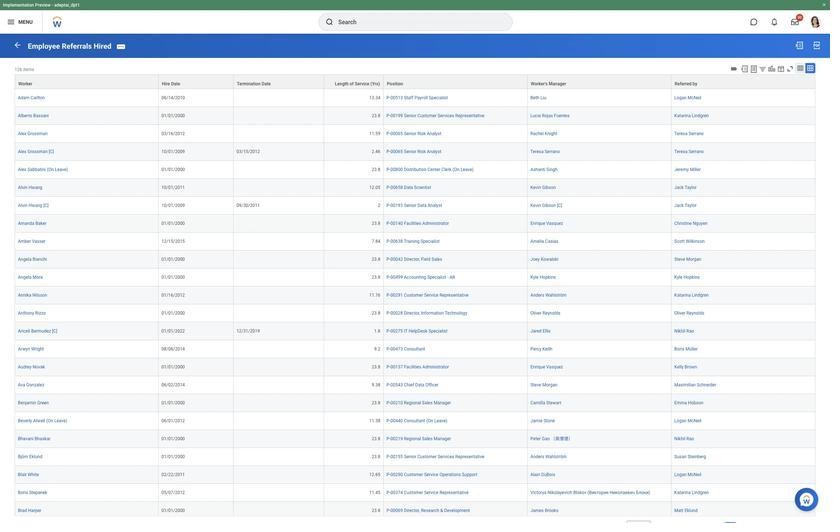 Task type: vqa. For each thing, say whether or not it's contained in the screenshot.


Task type: locate. For each thing, give the bounding box(es) containing it.
01/01/2000 for amanda baker
[[162, 221, 185, 226]]

11.76
[[370, 293, 381, 298]]

23.8 up 1.8
[[372, 311, 381, 316]]

0 vertical spatial jack
[[675, 185, 684, 190]]

2 cell from the top
[[234, 107, 324, 125]]

katarina for anders wahlström
[[675, 293, 691, 298]]

date right the termination
[[262, 81, 271, 86]]

customer right '00291'
[[404, 293, 423, 298]]

1 vertical spatial boris
[[18, 490, 28, 495]]

p- for angela mora
[[387, 275, 391, 280]]

23.8 for p-00042 director, field sales
[[372, 257, 381, 262]]

nikhil rao link
[[675, 327, 695, 334], [675, 435, 695, 442]]

logan down susan
[[675, 472, 687, 477]]

2 kyle hopkins from the left
[[675, 275, 700, 280]]

customer right 00374
[[404, 490, 423, 495]]

5 23.8 from the top
[[372, 275, 381, 280]]

leave) inside 'alex sabbatini (on leave)' link
[[55, 167, 68, 172]]

white
[[28, 472, 39, 477]]

steve morgan link up "camilla stewart" link
[[531, 381, 558, 388]]

arwyn wright
[[18, 347, 44, 352]]

1 vertical spatial hwang
[[29, 203, 42, 208]]

customer right the 00290
[[404, 472, 423, 477]]

01/01/2000 down the 06/01/2012
[[162, 436, 185, 442]]

row containing anthony rizzo
[[15, 304, 816, 322]]

20 p- from the top
[[387, 436, 391, 442]]

benjamin green
[[18, 400, 49, 406]]

126
[[15, 67, 22, 72]]

1 horizontal spatial date
[[262, 81, 271, 86]]

manager for camilla stewart
[[434, 400, 451, 406]]

steve morgan link down scott wilkinson at the right of the page
[[675, 255, 702, 262]]

0 vertical spatial vasquez
[[547, 221, 564, 226]]

beth
[[531, 95, 540, 100]]

ava gonzalez link
[[18, 381, 44, 388]]

1 enrique vasquez from the top
[[531, 221, 564, 226]]

click to view/edit grid preferences image
[[778, 65, 786, 73]]

2 vertical spatial lindgren
[[692, 490, 709, 495]]

0 vertical spatial boris
[[675, 347, 685, 352]]

rachel knight
[[531, 131, 558, 136]]

anders wahlström
[[531, 293, 567, 298], [531, 454, 567, 459]]

2 vertical spatial manager
[[434, 436, 451, 442]]

1 director, from the top
[[404, 257, 420, 262]]

00065 for 11.59
[[391, 131, 403, 136]]

termination date button
[[234, 75, 324, 89]]

p- for beverly atwell (on leave)
[[387, 418, 391, 424]]

p- right 11.38 at the bottom of page
[[387, 418, 391, 424]]

service up p-00374 customer service representative link
[[425, 472, 439, 477]]

data inside 'p-00543 chief data officer' link
[[416, 383, 425, 388]]

grossman up alex grossman [c] link
[[27, 131, 48, 136]]

2 katarina from the top
[[675, 293, 691, 298]]

(on up p-00219 regional sales manager link
[[427, 418, 434, 424]]

sales for p-00219 regional sales manager
[[422, 436, 433, 442]]

toolbar
[[730, 63, 816, 74]]

2 director, from the top
[[404, 311, 420, 316]]

1 vertical spatial jack
[[675, 203, 684, 208]]

23.8 for p-00199 senior customer services representative
[[372, 113, 381, 118]]

lindgren for victorya nikolayevich blokov (виктория николаевич блоки)
[[692, 490, 709, 495]]

0 vertical spatial grossman
[[27, 131, 48, 136]]

p- right 11.59
[[387, 131, 391, 136]]

1 vertical spatial 10/01/2009
[[162, 203, 185, 208]]

consultant up p-00137 facilities administrator link
[[404, 347, 426, 352]]

Search Workday  search field
[[339, 14, 498, 30]]

10 p- from the top
[[387, 257, 391, 262]]

0 vertical spatial consultant
[[404, 347, 426, 352]]

p-
[[387, 95, 391, 100], [387, 113, 391, 118], [387, 131, 391, 136], [387, 149, 391, 154], [387, 167, 391, 172], [387, 185, 391, 190], [387, 203, 391, 208], [387, 221, 391, 226], [387, 239, 391, 244], [387, 257, 391, 262], [387, 275, 391, 280], [387, 293, 391, 298], [387, 311, 391, 316], [387, 329, 391, 334], [387, 347, 391, 352], [387, 365, 391, 370], [387, 383, 391, 388], [387, 400, 391, 406], [387, 418, 391, 424], [387, 436, 391, 442], [387, 454, 391, 459], [387, 472, 391, 477], [387, 490, 391, 495], [387, 508, 391, 513]]

anders wahlström link down gao
[[531, 453, 567, 459]]

justify image
[[7, 18, 15, 26]]

kyle hopkins for 1st the "kyle hopkins" link from left
[[531, 275, 556, 280]]

arwyn
[[18, 347, 30, 352]]

services for p-00155 senior customer services representative
[[438, 454, 455, 459]]

1 anders from the top
[[531, 293, 545, 298]]

cell for p-00800 distribution center clerk (on leave)
[[234, 161, 324, 179]]

row containing audrey novak
[[15, 358, 816, 376]]

taylor up 'christine nguyen' link at the right of page
[[685, 203, 697, 208]]

0 horizontal spatial -
[[52, 3, 53, 8]]

kevin for kevin gibson [c]
[[531, 203, 542, 208]]

23.8 for p-00069 director, research & development
[[372, 508, 381, 513]]

1 jack from the top
[[675, 185, 684, 190]]

1 taylor from the top
[[685, 185, 697, 190]]

consultant inside "link"
[[404, 347, 426, 352]]

katarina lindgren link
[[675, 112, 709, 118], [675, 291, 709, 298], [675, 489, 709, 495]]

2 kyle from the left
[[675, 275, 683, 280]]

2 anders from the top
[[531, 454, 545, 459]]

p- right 2
[[387, 203, 391, 208]]

1 horizontal spatial kyle
[[675, 275, 683, 280]]

1 horizontal spatial morgan
[[687, 257, 702, 262]]

christine nguyen link
[[675, 219, 708, 226]]

teresa up jeremy miller link
[[675, 131, 688, 136]]

0 vertical spatial eklund
[[29, 454, 42, 459]]

0 vertical spatial anders wahlström
[[531, 293, 567, 298]]

00028
[[391, 311, 403, 316]]

katarina
[[675, 113, 691, 118], [675, 293, 691, 298], [675, 490, 691, 495]]

1 row from the top
[[15, 74, 816, 89]]

2 logan mcneil from the top
[[675, 418, 702, 424]]

expand table image
[[807, 64, 815, 72]]

4 row from the top
[[15, 125, 816, 143]]

oliver reynolds link up boris müller link
[[675, 309, 705, 316]]

2 anders wahlström link from the top
[[531, 453, 567, 459]]

view printable version (pdf) image
[[813, 41, 822, 50]]

teresa serrano link for knight
[[675, 130, 704, 136]]

p-00065 senior risk analyst for 2.46
[[387, 149, 442, 154]]

anders for p-00155 senior customer services representative
[[531, 454, 545, 459]]

bermudez
[[31, 329, 51, 334]]

facilities
[[404, 221, 422, 226], [404, 365, 422, 370]]

0 vertical spatial logan mcneil link
[[675, 94, 702, 100]]

analyst for 2.46
[[427, 149, 442, 154]]

20 cell from the top
[[234, 484, 324, 502]]

6 cell from the top
[[234, 215, 324, 233]]

row containing blair white
[[15, 466, 816, 484]]

1 regional from the top
[[404, 400, 421, 406]]

18 cell from the top
[[234, 448, 324, 466]]

regional right 00219
[[404, 436, 421, 442]]

teresa for teresa serrano
[[675, 149, 688, 154]]

21 p- from the top
[[387, 454, 391, 459]]

p- right 12.65
[[387, 472, 391, 477]]

2 rao from the top
[[687, 436, 695, 442]]

referred
[[675, 81, 692, 86]]

6 01/01/2000 from the top
[[162, 311, 185, 316]]

p- for boris stepanek
[[387, 490, 391, 495]]

export to excel image left view printable version (pdf) image
[[796, 41, 804, 50]]

kyle
[[531, 275, 539, 280], [675, 275, 683, 280]]

0 vertical spatial steve
[[675, 257, 686, 262]]

gibson for kevin gibson
[[543, 185, 556, 190]]

wahlström down peter gao （高懷德）
[[546, 454, 567, 459]]

nikhil rao link up susan steinberg link in the bottom right of the page
[[675, 435, 695, 442]]

beverly
[[18, 418, 32, 424]]

wahlström down kowalski
[[546, 293, 567, 298]]

alvin up "alvin hwang [c]" link
[[18, 185, 28, 190]]

alex down alberto
[[18, 131, 26, 136]]

1 vertical spatial director,
[[404, 311, 420, 316]]

emma
[[675, 400, 688, 406]]

3 logan mcneil link from the top
[[675, 471, 702, 477]]

16 cell from the top
[[234, 412, 324, 430]]

11.59
[[370, 131, 381, 136]]

0 horizontal spatial steve
[[531, 383, 542, 388]]

analyst down "p-00199 senior customer services representative"
[[427, 131, 442, 136]]

1 anders wahlström link from the top
[[531, 291, 567, 298]]

00374
[[391, 490, 403, 495]]

hobson
[[689, 400, 704, 406]]

serrano for rachel knight
[[689, 131, 704, 136]]

leave) right clerk
[[461, 167, 474, 172]]

0 vertical spatial mcneil
[[688, 95, 702, 100]]

officer
[[426, 383, 439, 388]]

2 taylor from the top
[[685, 203, 697, 208]]

1 vertical spatial nikhil rao
[[675, 436, 695, 442]]

p-00275 it helpdesk specialist link
[[387, 327, 448, 334]]

2 p- from the top
[[387, 113, 391, 118]]

export to excel image
[[796, 41, 804, 50], [741, 65, 749, 73]]

cell for p-00065 senior risk analyst
[[234, 125, 324, 143]]

1 horizontal spatial oliver reynolds
[[675, 311, 705, 316]]

amber vasser
[[18, 239, 45, 244]]

date right the hire
[[171, 81, 180, 86]]

1 hopkins from the left
[[540, 275, 556, 280]]

p-00800 distribution center clerk (on leave)
[[387, 167, 474, 172]]

p-00065 senior risk analyst link for 11.59
[[387, 130, 442, 136]]

hopkins down scott wilkinson at the right of the page
[[684, 275, 700, 280]]

risk down "p-00199 senior customer services representative"
[[418, 131, 426, 136]]

0 vertical spatial enrique
[[531, 221, 546, 226]]

eklund right matt
[[685, 508, 698, 513]]

[c] for alex grossman [c]
[[49, 149, 54, 154]]

stepanek
[[29, 490, 47, 495]]

2 vertical spatial logan
[[675, 472, 687, 477]]

p-00069 director, research & development link
[[387, 507, 470, 513]]

0 vertical spatial hwang
[[29, 185, 42, 190]]

profile logan mcneil image
[[810, 16, 822, 29]]

james brooks
[[531, 508, 559, 513]]

nikhil for peter gao （高懷德）
[[675, 436, 686, 442]]

23.8 up 11.76
[[372, 275, 381, 280]]

björn
[[18, 454, 28, 459]]

0 horizontal spatial kyle
[[531, 275, 539, 280]]

[c] for kevin gibson [c]
[[557, 203, 563, 208]]

3 director, from the top
[[404, 508, 420, 513]]

1 10/01/2009 from the top
[[162, 149, 185, 154]]

0 horizontal spatial boris
[[18, 490, 28, 495]]

18 p- from the top
[[387, 400, 391, 406]]

customer up p-00290 customer service operations support link
[[418, 454, 437, 459]]

amanda
[[18, 221, 34, 226]]

kyle for second the "kyle hopkins" link from the left
[[675, 275, 683, 280]]

1 vertical spatial angela
[[18, 275, 32, 280]]

9 p- from the top
[[387, 239, 391, 244]]

service for 00291
[[425, 293, 439, 298]]

2 vertical spatial logan mcneil
[[675, 472, 702, 477]]

date for hire date
[[171, 81, 180, 86]]

select to filter grid data image
[[759, 65, 767, 73]]

0 vertical spatial jack taylor link
[[675, 184, 697, 190]]

cell
[[234, 89, 324, 107], [234, 107, 324, 125], [234, 125, 324, 143], [234, 161, 324, 179], [234, 179, 324, 197], [234, 215, 324, 233], [234, 233, 324, 251], [234, 251, 324, 269], [234, 269, 324, 287], [234, 287, 324, 304], [234, 304, 324, 322], [234, 340, 324, 358], [234, 358, 324, 376], [234, 376, 324, 394], [234, 394, 324, 412], [234, 412, 324, 430], [234, 430, 324, 448], [234, 448, 324, 466], [234, 466, 324, 484], [234, 484, 324, 502], [234, 502, 324, 520]]

director, for field
[[404, 257, 420, 262]]

row containing amber vasser
[[15, 233, 816, 251]]

0 vertical spatial enrique vasquez link
[[531, 219, 564, 226]]

25 row from the top
[[15, 502, 816, 520]]

service inside popup button
[[355, 81, 370, 86]]

alvin inside alvin hwang 'link'
[[18, 185, 28, 190]]

01/01/2000 for alberto bassani
[[162, 113, 185, 118]]

row
[[15, 74, 816, 89], [15, 89, 816, 107], [15, 107, 816, 125], [15, 125, 816, 143], [15, 143, 816, 161], [15, 161, 816, 179], [15, 179, 816, 197], [15, 197, 816, 215], [15, 215, 816, 233], [15, 233, 816, 251], [15, 251, 816, 269], [15, 269, 816, 287], [15, 287, 816, 304], [15, 304, 816, 322], [15, 322, 816, 340], [15, 340, 816, 358], [15, 358, 816, 376], [15, 376, 816, 394], [15, 394, 816, 412], [15, 412, 816, 430], [15, 430, 816, 448], [15, 448, 816, 466], [15, 466, 816, 484], [15, 484, 816, 502], [15, 502, 816, 520]]

data inside p-00193 senior data analyst link
[[418, 203, 427, 208]]

0 vertical spatial kevin
[[531, 185, 542, 190]]

10/01/2009 down 03/16/2012
[[162, 149, 185, 154]]

jamie stone link
[[531, 417, 555, 424]]

0 vertical spatial nikhil
[[675, 329, 686, 334]]

1 horizontal spatial steve morgan link
[[675, 255, 702, 262]]

0 vertical spatial jack taylor
[[675, 185, 697, 190]]

2 regional from the top
[[404, 436, 421, 442]]

hopkins
[[540, 275, 556, 280], [684, 275, 700, 280]]

amelia
[[531, 239, 545, 244]]

08/06/2014
[[162, 347, 185, 352]]

0 vertical spatial nikhil rao link
[[675, 327, 695, 334]]

3 senior from the top
[[404, 149, 417, 154]]

2 vertical spatial katarina
[[675, 490, 691, 495]]

p- down 00374
[[387, 508, 391, 513]]

benjamin green link
[[18, 399, 49, 406]]

employee referrals hired
[[28, 42, 112, 50]]

2 jack from the top
[[675, 203, 684, 208]]

01/01/2000 down 05/07/2012
[[162, 508, 185, 513]]

oliver
[[531, 311, 542, 316], [675, 311, 686, 316]]

p- up 00658
[[387, 167, 391, 172]]

teresa serrano for knight
[[675, 131, 704, 136]]

grossman for alex grossman
[[27, 131, 48, 136]]

leave) inside p-00440 consultant (on leave) link
[[435, 418, 448, 424]]

angela bianchi
[[18, 257, 47, 262]]

mcneil down hobson
[[688, 418, 702, 424]]

1 vertical spatial steve
[[531, 383, 542, 388]]

cell for p-00543 chief data officer
[[234, 376, 324, 394]]

menu banner
[[0, 0, 831, 34]]

2 logan mcneil link from the top
[[675, 417, 702, 424]]

enrique up "amelia"
[[531, 221, 546, 226]]

- inside menu "banner"
[[52, 3, 53, 8]]

steve morgan for the leftmost the steve morgan link
[[531, 383, 558, 388]]

0 vertical spatial wahlström
[[546, 293, 567, 298]]

2 services from the top
[[438, 454, 455, 459]]

0 vertical spatial katarina lindgren
[[675, 113, 709, 118]]

katarina lindgren link for victorya nikolayevich blokov (виктория николаевич блоки)
[[675, 489, 709, 495]]

6 p- from the top
[[387, 185, 391, 190]]

0 vertical spatial lindgren
[[692, 113, 709, 118]]

row containing beverly atwell (on leave)
[[15, 412, 816, 430]]

p-00473 consultant
[[387, 347, 426, 352]]

0 horizontal spatial eklund
[[29, 454, 42, 459]]

logan for jamie stone
[[675, 418, 687, 424]]

2 anders wahlström from the top
[[531, 454, 567, 459]]

2 p-00065 senior risk analyst link from the top
[[387, 148, 442, 154]]

13 row from the top
[[15, 287, 816, 304]]

alvin inside "alvin hwang [c]" link
[[18, 203, 28, 208]]

data for chief
[[416, 383, 425, 388]]

1 vertical spatial enrique vasquez link
[[531, 363, 564, 370]]

row containing alvin hwang [c]
[[15, 197, 816, 215]]

2 kyle hopkins link from the left
[[675, 273, 700, 280]]

maximilian schneider
[[675, 383, 717, 388]]

jack taylor down jeremy miller
[[675, 185, 697, 190]]

senior right 00193
[[404, 203, 417, 208]]

0 vertical spatial katarina lindgren link
[[675, 112, 709, 118]]

0 horizontal spatial oliver
[[531, 311, 542, 316]]

amber vasser link
[[18, 237, 45, 244]]

senior for kevin
[[404, 203, 417, 208]]

notifications large image
[[771, 18, 779, 26]]

eklund
[[29, 454, 42, 459], [685, 508, 698, 513]]

hired
[[94, 42, 112, 50]]

p- down 00473
[[387, 365, 391, 370]]

2 hwang from the top
[[29, 203, 42, 208]]

eklund for björn eklund
[[29, 454, 42, 459]]

1 vertical spatial alex
[[18, 149, 26, 154]]

oliver reynolds up boris müller link
[[675, 311, 705, 316]]

5 row from the top
[[15, 143, 816, 161]]

p-00140 facilities administrator link
[[387, 219, 449, 226]]

export to excel image left export to worksheets image
[[741, 65, 749, 73]]

15 row from the top
[[15, 322, 816, 340]]

p- right 1.8
[[387, 329, 391, 334]]

3 katarina lindgren from the top
[[675, 490, 709, 495]]

1 nikhil rao link from the top
[[675, 327, 695, 334]]

manager right the worker's
[[549, 81, 567, 86]]

0 vertical spatial enrique vasquez
[[531, 221, 564, 226]]

0 vertical spatial steve morgan
[[675, 257, 702, 262]]

senior for rachel
[[404, 131, 417, 136]]

1 mcneil from the top
[[688, 95, 702, 100]]

7 row from the top
[[15, 179, 816, 197]]

leave) up p-00219 regional sales manager link
[[435, 418, 448, 424]]

enrique vasquez down keith
[[531, 365, 564, 370]]

list
[[725, 523, 790, 523]]

1 horizontal spatial export to excel image
[[796, 41, 804, 50]]

eklund for matt eklund
[[685, 508, 698, 513]]

1 p-00065 senior risk analyst from the top
[[387, 131, 442, 136]]

susan
[[675, 454, 687, 459]]

accounting
[[404, 275, 427, 280]]

3 alex from the top
[[18, 167, 26, 172]]

1 vertical spatial -
[[448, 275, 449, 280]]

referred by button
[[672, 75, 816, 89]]

01/01/2000 up 12/15/2015
[[162, 221, 185, 226]]

0 vertical spatial logan mcneil
[[675, 95, 702, 100]]

logan mcneil for alain dubois
[[675, 472, 702, 477]]

2 alex from the top
[[18, 149, 26, 154]]

0 vertical spatial p-00065 senior risk analyst
[[387, 131, 442, 136]]

anders wahlström for p-00291 customer service representative
[[531, 293, 567, 298]]

enrique vasquez link down kevin gibson [c]
[[531, 219, 564, 226]]

1 horizontal spatial steve
[[675, 257, 686, 262]]

1 logan from the top
[[675, 95, 687, 100]]

enrique vasquez link for p-00137 facilities administrator
[[531, 363, 564, 370]]

16 row from the top
[[15, 340, 816, 358]]

15 p- from the top
[[387, 347, 391, 352]]

morgan down wilkinson
[[687, 257, 702, 262]]

p- for anthony rizzo
[[387, 311, 391, 316]]

row containing benjamin green
[[15, 394, 816, 412]]

reynolds for 2nd oliver reynolds link from right
[[543, 311, 561, 316]]

regional for 00210
[[404, 400, 421, 406]]

anders wahlström link for p-00155 senior customer services representative
[[531, 453, 567, 459]]

grossman inside alex grossman [c] link
[[27, 149, 48, 154]]

oliver up jared ellis link
[[531, 311, 542, 316]]

senior for teresa
[[404, 149, 417, 154]]

p- right 13.34
[[387, 95, 391, 100]]

0 vertical spatial gibson
[[543, 185, 556, 190]]

steve morgan
[[675, 257, 702, 262], [531, 383, 558, 388]]

risk up distribution
[[418, 149, 426, 154]]

1 vertical spatial alvin
[[18, 203, 28, 208]]

nguyen
[[693, 221, 708, 226]]

(on
[[47, 167, 54, 172], [453, 167, 460, 172], [46, 418, 53, 424], [427, 418, 434, 424]]

01/01/2000 for audrey novak
[[162, 365, 185, 370]]

1 alex from the top
[[18, 131, 26, 136]]

angela mora link
[[18, 273, 43, 280]]

manager down officer
[[434, 400, 451, 406]]

nikhil for jared ellis
[[675, 329, 686, 334]]

1 vertical spatial facilities
[[404, 365, 422, 370]]

0 vertical spatial p-00065 senior risk analyst link
[[387, 130, 442, 136]]

0 vertical spatial katarina
[[675, 113, 691, 118]]

5 p- from the top
[[387, 167, 391, 172]]

enrique
[[531, 221, 546, 226], [531, 365, 546, 370]]

0 horizontal spatial kyle hopkins link
[[531, 273, 556, 280]]

wahlström
[[546, 293, 567, 298], [546, 454, 567, 459]]

of
[[350, 81, 354, 86]]

data up p-00140 facilities administrator link
[[418, 203, 427, 208]]

logan down referred
[[675, 95, 687, 100]]

0 vertical spatial -
[[52, 3, 53, 8]]

steve morgan for the top the steve morgan link
[[675, 257, 702, 262]]

alex grossman link
[[18, 130, 48, 136]]

2 enrique vasquez link from the top
[[531, 363, 564, 370]]

0 horizontal spatial kyle hopkins
[[531, 275, 556, 280]]

p- up 00499
[[387, 257, 391, 262]]

center
[[428, 167, 441, 172]]

0 vertical spatial alex
[[18, 131, 26, 136]]

vasquez up casias
[[547, 221, 564, 226]]

1 vertical spatial enrique vasquez
[[531, 365, 564, 370]]

matt
[[675, 508, 684, 513]]

1 vertical spatial steve morgan
[[531, 383, 558, 388]]

2 vertical spatial katarina lindgren link
[[675, 489, 709, 495]]

3 cell from the top
[[234, 125, 324, 143]]

12 cell from the top
[[234, 340, 324, 358]]

2 vertical spatial logan mcneil link
[[675, 471, 702, 477]]

data for senior
[[418, 203, 427, 208]]

jack
[[675, 185, 684, 190], [675, 203, 684, 208]]

logan mcneil for jamie stone
[[675, 418, 702, 424]]

1 nikhil rao from the top
[[675, 329, 695, 334]]

23.8 for p-00028 director, information technology
[[372, 311, 381, 316]]

lucia
[[531, 113, 541, 118]]

2 vertical spatial katarina lindgren
[[675, 490, 709, 495]]

0 vertical spatial sales
[[432, 257, 443, 262]]

126 items
[[15, 67, 34, 72]]

p-00155 senior customer services representative
[[387, 454, 485, 459]]

anders for p-00291 customer service representative
[[531, 293, 545, 298]]

1 vertical spatial rao
[[687, 436, 695, 442]]

service right of on the left of page
[[355, 81, 370, 86]]

23.8 up 7.84
[[372, 221, 381, 226]]

2 vertical spatial mcneil
[[688, 472, 702, 477]]

reynolds up ellis
[[543, 311, 561, 316]]

p-00042 director, field sales link
[[387, 255, 443, 262]]

facilities right 00140
[[404, 221, 422, 226]]

23.8 for p-00140 facilities administrator
[[372, 221, 381, 226]]

19 cell from the top
[[234, 466, 324, 484]]

1 alvin from the top
[[18, 185, 28, 190]]

1 services from the top
[[438, 113, 455, 118]]

services for p-00199 senior customer services representative
[[438, 113, 455, 118]]

1 horizontal spatial kyle hopkins link
[[675, 273, 700, 280]]

mcneil for jamie stone
[[688, 418, 702, 424]]

export to worksheets image
[[750, 65, 759, 74]]

p-00193 senior data analyst
[[387, 203, 443, 208]]

keith
[[543, 347, 553, 352]]

victorya nikolayevich blokov (виктория николаевич блоки) link
[[531, 489, 651, 495]]

p-00065 senior risk analyst link down 00199
[[387, 130, 442, 136]]

1 senior from the top
[[404, 113, 417, 118]]

09/30/2011
[[237, 203, 260, 208]]

p-00291 customer service representative link
[[387, 291, 469, 298]]

green
[[37, 400, 49, 406]]

1 vertical spatial grossman
[[27, 149, 48, 154]]

3 p- from the top
[[387, 131, 391, 136]]

anders up jared ellis link
[[531, 293, 545, 298]]

logan mcneil
[[675, 95, 702, 100], [675, 418, 702, 424], [675, 472, 702, 477]]

3 katarina lindgren link from the top
[[675, 489, 709, 495]]

6 23.8 from the top
[[372, 311, 381, 316]]

joey kowalski
[[531, 257, 559, 262]]

2 reynolds from the left
[[687, 311, 705, 316]]

1 horizontal spatial hopkins
[[684, 275, 700, 280]]

1 horizontal spatial oliver reynolds link
[[675, 309, 705, 316]]

vasquez down keith
[[547, 365, 564, 370]]

0 vertical spatial morgan
[[687, 257, 702, 262]]

0 horizontal spatial oliver reynolds
[[531, 311, 561, 316]]

logan mcneil link down emma hobson
[[675, 417, 702, 424]]

8 row from the top
[[15, 197, 816, 215]]

data inside p-00658 data scientist link
[[404, 185, 413, 190]]

table image
[[797, 64, 805, 72]]

p-00065 senior risk analyst link up distribution
[[387, 148, 442, 154]]

23 p- from the top
[[387, 490, 391, 495]]

0 vertical spatial facilities
[[404, 221, 422, 226]]

row containing brad harper
[[15, 502, 816, 520]]

leave) right sabbatini
[[55, 167, 68, 172]]

1 katarina lindgren link from the top
[[675, 112, 709, 118]]

2 risk from the top
[[418, 149, 426, 154]]

20 row from the top
[[15, 412, 816, 430]]

8 p- from the top
[[387, 221, 391, 226]]

5 senior from the top
[[404, 454, 417, 459]]

1 date from the left
[[171, 81, 180, 86]]

cell for p-00291 customer service representative
[[234, 287, 324, 304]]

analyst down scientist
[[428, 203, 443, 208]]

sales up p-00155 senior customer services representative link
[[422, 436, 433, 442]]

müller
[[686, 347, 698, 352]]

00275
[[391, 329, 403, 334]]

row containing björn eklund
[[15, 448, 816, 466]]

- right preview
[[52, 3, 53, 8]]

service for 00374
[[425, 490, 439, 495]]

nikhil rao up boris müller link
[[675, 329, 695, 334]]

23.8 for p-00155 senior customer services representative
[[372, 454, 381, 459]]

mcneil for alain dubois
[[688, 472, 702, 477]]

- left ar
[[448, 275, 449, 280]]

01/01/2000 down 01/16/2012
[[162, 311, 185, 316]]

angela left bianchi
[[18, 257, 32, 262]]

[c] for ariceli bermudez [c]
[[52, 329, 57, 334]]

alain dubois link
[[531, 471, 556, 477]]

eklund right björn
[[29, 454, 42, 459]]

15 cell from the top
[[234, 394, 324, 412]]

2 vertical spatial alex
[[18, 167, 26, 172]]

amelia casias link
[[531, 237, 559, 244]]

p- for björn eklund
[[387, 454, 391, 459]]

toolbar inside employee referrals hired main content
[[730, 63, 816, 74]]

01/16/2012
[[162, 293, 185, 298]]

alvin hwang [c] link
[[18, 201, 49, 208]]

boris stepanek
[[18, 490, 47, 495]]

0 horizontal spatial oliver reynolds link
[[531, 309, 561, 316]]

leave) inside the p-00800 distribution center clerk (on leave) "link"
[[461, 167, 474, 172]]

23.8 up 12.65
[[372, 454, 381, 459]]

anders wahlström link down kowalski
[[531, 291, 567, 298]]

p- down 00042
[[387, 275, 391, 280]]

1 horizontal spatial oliver
[[675, 311, 686, 316]]

date for termination date
[[262, 81, 271, 86]]

19 row from the top
[[15, 394, 816, 412]]

p-00042 director, field sales
[[387, 257, 443, 262]]

0 vertical spatial 10/01/2009
[[162, 149, 185, 154]]

7 p- from the top
[[387, 203, 391, 208]]

1 kyle hopkins from the left
[[531, 275, 556, 280]]

1 vertical spatial 00065
[[391, 149, 403, 154]]

taylor down jeremy miller
[[685, 185, 697, 190]]

1 vertical spatial anders wahlström link
[[531, 453, 567, 459]]

1 vertical spatial p-00065 senior risk analyst
[[387, 149, 442, 154]]

0 horizontal spatial date
[[171, 81, 180, 86]]

4 senior from the top
[[404, 203, 417, 208]]

1 vertical spatial risk
[[418, 149, 426, 154]]

p- right 12.05
[[387, 185, 391, 190]]

anders wahlström for p-00155 senior customer services representative
[[531, 454, 567, 459]]

01/01/2000 up 02/22/2011
[[162, 454, 185, 459]]

01/01/2000 for alex sabbatini (on leave)
[[162, 167, 185, 172]]

nikhil up boris müller link
[[675, 329, 686, 334]]

nikhil rao link up boris müller link
[[675, 327, 695, 334]]

mcneil down steinberg
[[688, 472, 702, 477]]

1 vertical spatial jack taylor link
[[675, 201, 697, 208]]

22 row from the top
[[15, 448, 816, 466]]

1 gibson from the top
[[543, 185, 556, 190]]

kyle hopkins down scott wilkinson at the right of the page
[[675, 275, 700, 280]]

amanda baker link
[[18, 219, 47, 226]]

1 vertical spatial vasquez
[[547, 365, 564, 370]]

1 vertical spatial sales
[[422, 400, 433, 406]]

jack taylor link
[[675, 184, 697, 190], [675, 201, 697, 208]]

1 horizontal spatial kyle hopkins
[[675, 275, 700, 280]]

1 risk from the top
[[418, 131, 426, 136]]

data
[[404, 185, 413, 190], [418, 203, 427, 208], [416, 383, 425, 388]]

senior up distribution
[[404, 149, 417, 154]]

1 p- from the top
[[387, 95, 391, 100]]

p- for ava gonzalez
[[387, 383, 391, 388]]

1 vertical spatial logan mcneil link
[[675, 417, 702, 424]]

2 jack taylor link from the top
[[675, 201, 697, 208]]

close environment banner image
[[823, 3, 827, 7]]

grossman inside alex grossman link
[[27, 131, 48, 136]]

jack for kevin gibson
[[675, 185, 684, 190]]

jack taylor up 'christine nguyen' link at the right of page
[[675, 203, 697, 208]]

2 hopkins from the left
[[684, 275, 700, 280]]

alex grossman [c] link
[[18, 148, 54, 154]]

manager inside popup button
[[549, 81, 567, 86]]

2 nikhil rao from the top
[[675, 436, 695, 442]]

3 01/01/2000 from the top
[[162, 221, 185, 226]]

data right "chief"
[[416, 383, 425, 388]]

1 enrique vasquez link from the top
[[531, 219, 564, 226]]

hwang inside 'link'
[[29, 185, 42, 190]]

row containing adam carlton
[[15, 89, 816, 107]]

director,
[[404, 257, 420, 262], [404, 311, 420, 316], [404, 508, 420, 513]]

11 01/01/2000 from the top
[[162, 508, 185, 513]]

14 p- from the top
[[387, 329, 391, 334]]

p- right 2.46
[[387, 149, 391, 154]]

hwang up amanda baker link
[[29, 203, 42, 208]]

23.8 up 11.59
[[372, 113, 381, 118]]

administrator for p-00140 facilities administrator
[[423, 221, 449, 226]]

logan mcneil for beth liu
[[675, 95, 702, 100]]

00543
[[391, 383, 403, 388]]

alex left sabbatini
[[18, 167, 26, 172]]

p- down '00291'
[[387, 311, 391, 316]]

camilla stewart link
[[531, 399, 562, 406]]

1 horizontal spatial -
[[448, 275, 449, 280]]

1 vertical spatial analyst
[[427, 149, 442, 154]]

23.8 down 9.38
[[372, 400, 381, 406]]

2 vertical spatial sales
[[422, 436, 433, 442]]

0 vertical spatial anders
[[531, 293, 545, 298]]

1 vertical spatial steve morgan link
[[531, 381, 558, 388]]

3 logan from the top
[[675, 472, 687, 477]]

p- for adam carlton
[[387, 95, 391, 100]]



Task type: describe. For each thing, give the bounding box(es) containing it.
12.05
[[370, 185, 381, 190]]

p- for benjamin green
[[387, 400, 391, 406]]

consultant for 00440
[[404, 418, 426, 424]]

01/01/2000 for bhavani bhaskar
[[162, 436, 185, 442]]

p- for arwyn wright
[[387, 347, 391, 352]]

taylor for kevin gibson [c]
[[685, 203, 697, 208]]

risk for 2.46
[[418, 149, 426, 154]]

10/01/2009 for 03/15/2012
[[162, 149, 185, 154]]

01/01/2000 for benjamin green
[[162, 400, 185, 406]]

enrique vasquez for p-00137 facilities administrator
[[531, 365, 564, 370]]

senior for lucia
[[404, 113, 417, 118]]

row containing ariceli bermudez [c]
[[15, 322, 816, 340]]

nikhil rao for peter gao （高懷德）
[[675, 436, 695, 442]]

cell for p-00290 customer service operations support
[[234, 466, 324, 484]]

wahlström for p-00155 senior customer services representative
[[546, 454, 567, 459]]

enrique vasquez for p-00140 facilities administrator
[[531, 221, 564, 226]]

alex for alex sabbatini (on leave)
[[18, 167, 26, 172]]

length of service (yrs)
[[335, 81, 380, 86]]

audrey novak
[[18, 365, 45, 370]]

02/22/2011
[[162, 472, 185, 477]]

blokov
[[574, 490, 587, 495]]

row containing alex grossman
[[15, 125, 816, 143]]

expand/collapse chart image
[[768, 65, 777, 73]]

01/01/2022
[[162, 329, 185, 334]]

katarina for lucia rojas fuentes
[[675, 113, 691, 118]]

cell for p-00513 staff payroll specialist
[[234, 89, 324, 107]]

specialist left ar
[[428, 275, 447, 280]]

row containing annika nilsson
[[15, 287, 816, 304]]

hire date
[[162, 81, 180, 86]]

regional for 00219
[[404, 436, 421, 442]]

beverly atwell (on leave) link
[[18, 417, 67, 424]]

p-00543 chief data officer link
[[387, 381, 439, 388]]

cell for p-00210 regional sales manager
[[234, 394, 324, 412]]

previous page image
[[13, 41, 22, 49]]

(on right sabbatini
[[47, 167, 54, 172]]

alex grossman
[[18, 131, 48, 136]]

maximilian schneider link
[[675, 381, 717, 388]]

00440
[[391, 418, 403, 424]]

(yrs)
[[371, 81, 380, 86]]

row containing alvin hwang
[[15, 179, 816, 197]]

hwang for alvin hwang [c]
[[29, 203, 42, 208]]

customer for 00290
[[404, 472, 423, 477]]

0 vertical spatial export to excel image
[[796, 41, 804, 50]]

jack taylor link for kevin gibson [c]
[[675, 201, 697, 208]]

scientist
[[415, 185, 431, 190]]

cell for p-00199 senior customer services representative
[[234, 107, 324, 125]]

alberto bassani link
[[18, 112, 49, 118]]

01/01/2000 for angela bianchi
[[162, 257, 185, 262]]

search image
[[325, 18, 334, 26]]

row containing alex sabbatini (on leave)
[[15, 161, 816, 179]]

scott
[[675, 239, 685, 244]]

p-00193 senior data analyst link
[[387, 201, 443, 208]]

1 vertical spatial morgan
[[543, 383, 558, 388]]

risk for 11.59
[[418, 131, 426, 136]]

alex for alex grossman
[[18, 131, 26, 136]]

- inside row
[[448, 275, 449, 280]]

wright
[[31, 347, 44, 352]]

p-00219 regional sales manager link
[[387, 435, 451, 442]]

worker's manager button
[[528, 75, 672, 89]]

2 oliver from the left
[[675, 311, 686, 316]]

nikolayevich
[[548, 490, 573, 495]]

hire
[[162, 81, 170, 86]]

angela bianchi link
[[18, 255, 47, 262]]

anders wahlström link for p-00291 customer service representative
[[531, 291, 567, 298]]

jared
[[531, 329, 542, 334]]

jamie
[[531, 418, 543, 424]]

blair white
[[18, 472, 39, 477]]

lindgren for lucia rojas fuentes
[[692, 113, 709, 118]]

kelly brown link
[[675, 363, 698, 370]]

2 oliver reynolds from the left
[[675, 311, 705, 316]]

audrey novak link
[[18, 363, 45, 370]]

specialist down information
[[429, 329, 448, 334]]

kevin gibson [c] link
[[531, 201, 563, 208]]

cell for p-00638 training specialist
[[234, 233, 324, 251]]

nilsson
[[32, 293, 47, 298]]

mora
[[33, 275, 43, 280]]

p-00658 data scientist link
[[387, 184, 431, 190]]

row containing arwyn wright
[[15, 340, 816, 358]]

alvin for alvin hwang [c]
[[18, 203, 28, 208]]

director, for research
[[404, 508, 420, 513]]

kevin for kevin gibson
[[531, 185, 542, 190]]

specialist right training
[[421, 239, 440, 244]]

nikhil rao link for jared ellis
[[675, 327, 695, 334]]

wahlström for p-00291 customer service representative
[[546, 293, 567, 298]]

p- for amber vasser
[[387, 239, 391, 244]]

alvin hwang link
[[18, 184, 42, 190]]

by
[[693, 81, 698, 86]]

11.38
[[370, 418, 381, 424]]

james
[[531, 508, 544, 513]]

0 vertical spatial steve morgan link
[[675, 255, 702, 262]]

1 oliver reynolds from the left
[[531, 311, 561, 316]]

1 oliver reynolds link from the left
[[531, 309, 561, 316]]

p-00199 senior customer services representative
[[387, 113, 485, 118]]

grossman for alex grossman [c]
[[27, 149, 48, 154]]

row containing boris stepanek
[[15, 484, 816, 502]]

p-00374 customer service representative
[[387, 490, 469, 495]]

1 oliver from the left
[[531, 311, 542, 316]]

customer down "payroll"
[[418, 113, 437, 118]]

scott wilkinson link
[[675, 237, 705, 244]]

tag image
[[731, 65, 739, 73]]

cell for p-00219 regional sales manager
[[234, 430, 324, 448]]

(on right atwell
[[46, 418, 53, 424]]

brooks
[[545, 508, 559, 513]]

1 vertical spatial export to excel image
[[741, 65, 749, 73]]

carlton
[[31, 95, 45, 100]]

10/01/2009 for 09/30/2011
[[162, 203, 185, 208]]

enrique vasquez link for p-00140 facilities administrator
[[531, 219, 564, 226]]

nikhil rao for jared ellis
[[675, 329, 695, 334]]

lindgren for anders wahlström
[[692, 293, 709, 298]]

list inside employee referrals hired main content
[[725, 523, 790, 523]]

arwyn wright link
[[18, 345, 44, 352]]

brown
[[685, 365, 698, 370]]

alvin for alvin hwang
[[18, 185, 28, 190]]

p-00800 distribution center clerk (on leave) link
[[387, 166, 474, 172]]

1 kyle hopkins link from the left
[[531, 273, 556, 280]]

items
[[23, 67, 34, 72]]

singh
[[547, 167, 558, 172]]

it
[[404, 329, 408, 334]]

mcneil for beth liu
[[688, 95, 702, 100]]

facilities for 00140
[[404, 221, 422, 226]]

service for 00290
[[425, 472, 439, 477]]

angela for angela mora
[[18, 275, 32, 280]]

support
[[462, 472, 478, 477]]

katarina lindgren for anders wahlström
[[675, 293, 709, 298]]

row containing amanda baker
[[15, 215, 816, 233]]

liu
[[541, 95, 547, 100]]

percy keith
[[531, 347, 553, 352]]

kelly
[[675, 365, 684, 370]]

row containing bhavani bhaskar
[[15, 430, 816, 448]]

hopkins for 1st the "kyle hopkins" link from left
[[540, 275, 556, 280]]

katarina for victorya nikolayevich blokov (виктория николаевич блоки)
[[675, 490, 691, 495]]

p- for annika nilsson
[[387, 293, 391, 298]]

adam carlton
[[18, 95, 45, 100]]

rao for peter gao （高懷德）
[[687, 436, 695, 442]]

anthony rizzo link
[[18, 309, 46, 316]]

angela for angela bianchi
[[18, 257, 32, 262]]

administrator for p-00137 facilities administrator
[[423, 365, 449, 370]]

00638
[[391, 239, 403, 244]]

employee referrals hired main content
[[0, 34, 831, 523]]

analyst for 11.59
[[427, 131, 442, 136]]

schneider
[[697, 383, 717, 388]]

logan mcneil link for dubois
[[675, 471, 702, 477]]

angela mora
[[18, 275, 43, 280]]

hopkins for second the "kyle hopkins" link from the left
[[684, 275, 700, 280]]

victorya
[[531, 490, 547, 495]]

termination date
[[237, 81, 271, 86]]

cell for p-00374 customer service representative
[[234, 484, 324, 502]]

blair
[[18, 472, 27, 477]]

baker
[[35, 221, 47, 226]]

rao for jared ellis
[[687, 329, 695, 334]]

anthony rizzo
[[18, 311, 46, 316]]

fullscreen image
[[787, 65, 795, 73]]

p- for amanda baker
[[387, 221, 391, 226]]

p- for angela bianchi
[[387, 257, 391, 262]]

alex sabbatini (on leave)
[[18, 167, 68, 172]]

(on inside "link"
[[453, 167, 460, 172]]

rachel
[[531, 131, 544, 136]]

p-00513 staff payroll specialist
[[387, 95, 448, 100]]

serrano for teresa serrano
[[689, 149, 704, 154]]

annika nilsson
[[18, 293, 47, 298]]

senior for anders
[[404, 454, 417, 459]]

row containing worker
[[15, 74, 816, 89]]

reynolds for second oliver reynolds link from the left
[[687, 311, 705, 316]]

customer for 00374
[[404, 490, 423, 495]]

10/01/2011
[[162, 185, 185, 190]]

p- for ariceli bermudez [c]
[[387, 329, 391, 334]]

enrique for p-00140 facilities administrator
[[531, 221, 546, 226]]

row containing angela bianchi
[[15, 251, 816, 269]]

p-00658 data scientist
[[387, 185, 431, 190]]

cell for p-00440 consultant (on leave)
[[234, 412, 324, 430]]

p-00069 director, research & development
[[387, 508, 470, 513]]

jeremy miller
[[675, 167, 701, 172]]

ar
[[450, 275, 456, 280]]

teresa for rachel knight
[[675, 131, 688, 136]]

kyle for 1st the "kyle hopkins" link from left
[[531, 275, 539, 280]]

specialist right "payroll"
[[429, 95, 448, 100]]

wilkinson
[[686, 239, 705, 244]]

row containing angela mora
[[15, 269, 816, 287]]

teresa serrano for serrano
[[675, 149, 704, 154]]

0 horizontal spatial steve morgan link
[[531, 381, 558, 388]]

position
[[387, 81, 403, 86]]

leave) inside beverly atwell (on leave) link
[[54, 418, 67, 424]]

[c] for alvin hwang [c]
[[43, 203, 49, 208]]

00140
[[391, 221, 403, 226]]

row containing ava gonzalez
[[15, 376, 816, 394]]

row containing alberto bassani
[[15, 107, 816, 125]]

customer for 00291
[[404, 293, 423, 298]]

inbox large image
[[792, 18, 799, 26]]

alain
[[531, 472, 541, 477]]

cell for p-00155 senior customer services representative
[[234, 448, 324, 466]]

23.8 for p-00210 regional sales manager
[[372, 400, 381, 406]]

cell for p-00042 director, field sales
[[234, 251, 324, 269]]

research
[[421, 508, 440, 513]]

katarina lindgren link for lucia rojas fuentes
[[675, 112, 709, 118]]

teresa down rachel
[[531, 149, 544, 154]]

row containing alex grossman [c]
[[15, 143, 816, 161]]

technology
[[445, 311, 468, 316]]

01/01/2000 for björn eklund
[[162, 454, 185, 459]]

jack taylor link for kevin gibson
[[675, 184, 697, 190]]

alex for alex grossman [c]
[[18, 149, 26, 154]]

p-00473 consultant link
[[387, 345, 426, 352]]

scott wilkinson
[[675, 239, 705, 244]]

p-00291 customer service representative
[[387, 293, 469, 298]]

katarina lindgren for lucia rojas fuentes
[[675, 113, 709, 118]]

p- for blair white
[[387, 472, 391, 477]]

adam
[[18, 95, 30, 100]]

harper
[[28, 508, 41, 513]]

2 oliver reynolds link from the left
[[675, 309, 705, 316]]

jack for kevin gibson [c]
[[675, 203, 684, 208]]

camilla stewart
[[531, 400, 562, 406]]



